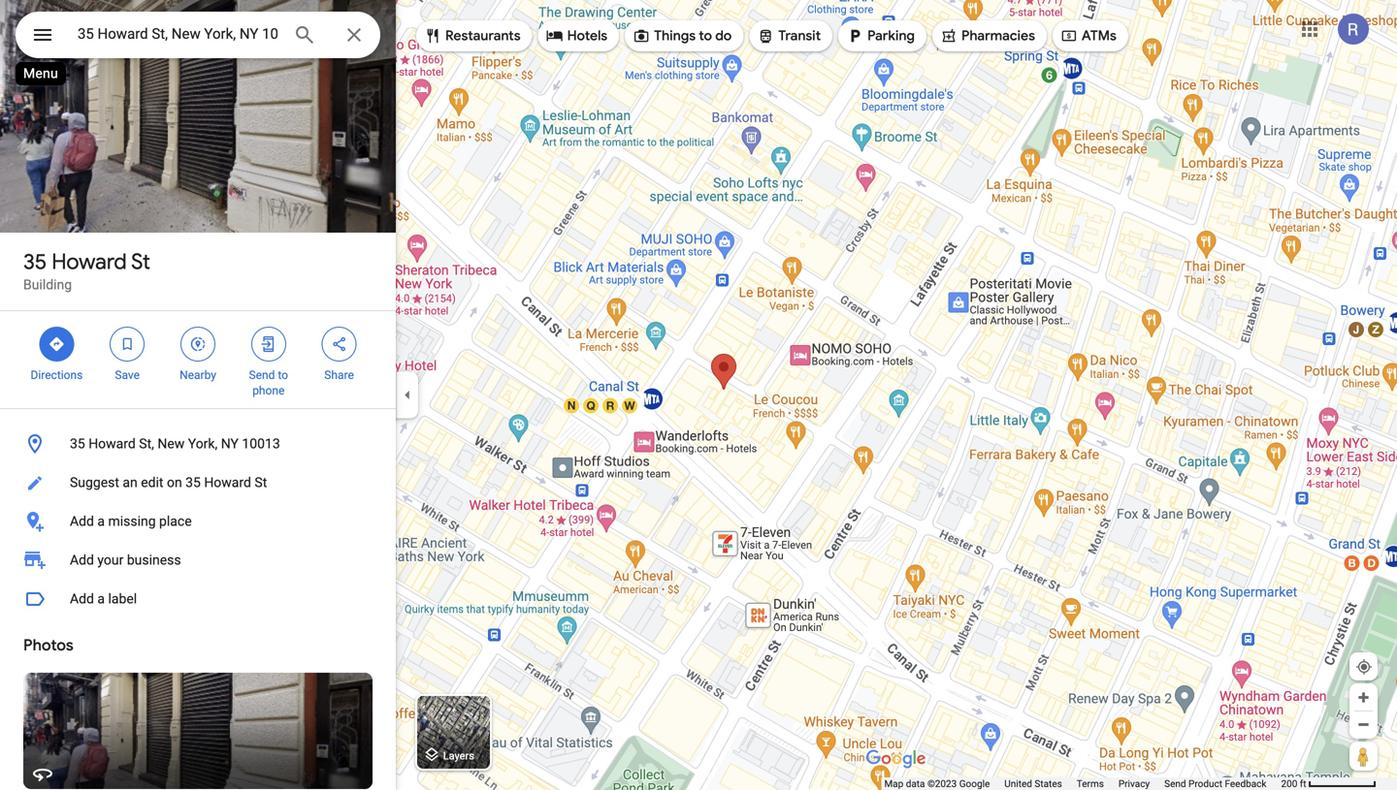 Task type: locate. For each thing, give the bounding box(es) containing it.
send for send product feedback
[[1165, 779, 1186, 790]]

directions
[[31, 369, 83, 382]]

200 ft
[[1281, 779, 1307, 790]]

ft
[[1300, 779, 1307, 790]]

1 vertical spatial a
[[97, 591, 105, 608]]

to up phone
[[278, 369, 288, 382]]


[[260, 334, 277, 355]]

york,
[[188, 436, 218, 452]]

1 vertical spatial 35
[[70, 436, 85, 452]]

data
[[906, 779, 925, 790]]

send up phone
[[249, 369, 275, 382]]

send for send to phone
[[249, 369, 275, 382]]

1 horizontal spatial 35
[[70, 436, 85, 452]]


[[940, 25, 958, 47]]

35 howard st, new york, ny 10013 button
[[0, 425, 396, 464]]

howard down ny
[[204, 475, 251, 491]]

add down suggest
[[70, 514, 94, 530]]

howard left st, on the left of the page
[[88, 436, 136, 452]]

1 vertical spatial add
[[70, 553, 94, 569]]

send inside button
[[1165, 779, 1186, 790]]

 things to do
[[633, 25, 732, 47]]

st up ''
[[131, 248, 150, 276]]

a left label
[[97, 591, 105, 608]]

 button
[[16, 12, 70, 62]]

to
[[699, 27, 712, 45], [278, 369, 288, 382]]

add a label button
[[0, 580, 396, 619]]

howard for st
[[52, 248, 127, 276]]

send product feedback button
[[1165, 778, 1267, 791]]

st inside button
[[255, 475, 267, 491]]

0 vertical spatial 35
[[23, 248, 47, 276]]

new
[[158, 436, 185, 452]]

0 horizontal spatial 35
[[23, 248, 47, 276]]

to inside  things to do
[[699, 27, 712, 45]]

1 horizontal spatial send
[[1165, 779, 1186, 790]]

1 horizontal spatial st
[[255, 475, 267, 491]]

0 vertical spatial add
[[70, 514, 94, 530]]

howard
[[52, 248, 127, 276], [88, 436, 136, 452], [204, 475, 251, 491]]


[[424, 25, 442, 47]]

atms
[[1082, 27, 1117, 45]]

1 a from the top
[[97, 514, 105, 530]]

send product feedback
[[1165, 779, 1267, 790]]

35 howard st main content
[[0, 0, 396, 791]]

send
[[249, 369, 275, 382], [1165, 779, 1186, 790]]

35 howard st building
[[23, 248, 150, 293]]


[[1061, 25, 1078, 47]]

footer containing map data ©2023 google
[[885, 778, 1281, 791]]

1 vertical spatial howard
[[88, 436, 136, 452]]

a left missing
[[97, 514, 105, 530]]

a
[[97, 514, 105, 530], [97, 591, 105, 608]]

pharmacies
[[962, 27, 1035, 45]]

2 vertical spatial howard
[[204, 475, 251, 491]]

howard for st,
[[88, 436, 136, 452]]

35 for st
[[23, 248, 47, 276]]

0 vertical spatial to
[[699, 27, 712, 45]]

add left label
[[70, 591, 94, 608]]

3 add from the top
[[70, 591, 94, 608]]

united states button
[[1005, 778, 1062, 791]]

your
[[97, 553, 124, 569]]

edit
[[141, 475, 164, 491]]

st
[[131, 248, 150, 276], [255, 475, 267, 491]]

footer
[[885, 778, 1281, 791]]

privacy
[[1119, 779, 1150, 790]]

35 howard st, new york, ny 10013
[[70, 436, 280, 452]]


[[846, 25, 864, 47]]

2 horizontal spatial 35
[[185, 475, 201, 491]]

1 vertical spatial st
[[255, 475, 267, 491]]

1 add from the top
[[70, 514, 94, 530]]

0 horizontal spatial to
[[278, 369, 288, 382]]

add
[[70, 514, 94, 530], [70, 553, 94, 569], [70, 591, 94, 608]]

0 vertical spatial send
[[249, 369, 275, 382]]

35 right on
[[185, 475, 201, 491]]

states
[[1035, 779, 1062, 790]]

add for add a missing place
[[70, 514, 94, 530]]

1 vertical spatial to
[[278, 369, 288, 382]]

2 add from the top
[[70, 553, 94, 569]]

2 a from the top
[[97, 591, 105, 608]]

add left your
[[70, 553, 94, 569]]

35 up the building
[[23, 248, 47, 276]]

200 ft button
[[1281, 779, 1377, 790]]

add a missing place button
[[0, 503, 396, 542]]

0 horizontal spatial send
[[249, 369, 275, 382]]

 hotels
[[546, 25, 608, 47]]

1 horizontal spatial to
[[699, 27, 712, 45]]


[[119, 334, 136, 355]]

phone
[[253, 384, 285, 398]]

35
[[23, 248, 47, 276], [70, 436, 85, 452], [185, 475, 201, 491]]

terms button
[[1077, 778, 1104, 791]]

on
[[167, 475, 182, 491]]


[[757, 25, 775, 47]]

zoom out image
[[1357, 718, 1371, 733]]

howard up the building
[[52, 248, 127, 276]]

 restaurants
[[424, 25, 521, 47]]

to left "do"
[[699, 27, 712, 45]]


[[31, 21, 54, 49]]

google maps element
[[0, 0, 1397, 791]]

an
[[123, 475, 138, 491]]

35 inside 35 howard st building
[[23, 248, 47, 276]]


[[633, 25, 650, 47]]

0 vertical spatial howard
[[52, 248, 127, 276]]


[[48, 334, 65, 355]]

None field
[[78, 22, 278, 46]]

2 vertical spatial add
[[70, 591, 94, 608]]

google
[[960, 779, 990, 790]]

privacy button
[[1119, 778, 1150, 791]]

35 up suggest
[[70, 436, 85, 452]]

0 vertical spatial st
[[131, 248, 150, 276]]

things
[[654, 27, 696, 45]]

place
[[159, 514, 192, 530]]

send inside send to phone
[[249, 369, 275, 382]]

200
[[1281, 779, 1298, 790]]

send left product
[[1165, 779, 1186, 790]]

layers
[[443, 750, 474, 763]]

a for label
[[97, 591, 105, 608]]

0 vertical spatial a
[[97, 514, 105, 530]]

howard inside 35 howard st building
[[52, 248, 127, 276]]

st down 10013 at the bottom left
[[255, 475, 267, 491]]

1 vertical spatial send
[[1165, 779, 1186, 790]]

0 horizontal spatial st
[[131, 248, 150, 276]]



Task type: describe. For each thing, give the bounding box(es) containing it.
add a label
[[70, 591, 137, 608]]

label
[[108, 591, 137, 608]]

feedback
[[1225, 779, 1267, 790]]

ny
[[221, 436, 239, 452]]

actions for 35 howard st region
[[0, 312, 396, 409]]

none field inside 35 howard st, new york, ny 10013 field
[[78, 22, 278, 46]]

st,
[[139, 436, 154, 452]]

add your business
[[70, 553, 181, 569]]

suggest
[[70, 475, 119, 491]]

add a missing place
[[70, 514, 192, 530]]

add for add a label
[[70, 591, 94, 608]]

hotels
[[567, 27, 608, 45]]

map
[[885, 779, 904, 790]]

missing
[[108, 514, 156, 530]]

 transit
[[757, 25, 821, 47]]

35 Howard St, New York, NY 10013 field
[[16, 12, 380, 58]]

show street view coverage image
[[1350, 742, 1378, 772]]

zoom in image
[[1357, 691, 1371, 706]]

 atms
[[1061, 25, 1117, 47]]

building
[[23, 277, 72, 293]]

footer inside the google maps element
[[885, 778, 1281, 791]]

2 vertical spatial 35
[[185, 475, 201, 491]]

restaurants
[[445, 27, 521, 45]]

add for add your business
[[70, 553, 94, 569]]

save
[[115, 369, 140, 382]]


[[331, 334, 348, 355]]

transit
[[779, 27, 821, 45]]

 pharmacies
[[940, 25, 1035, 47]]


[[189, 334, 207, 355]]

to inside send to phone
[[278, 369, 288, 382]]

10013
[[242, 436, 280, 452]]


[[546, 25, 564, 47]]

map data ©2023 google
[[885, 779, 990, 790]]

do
[[715, 27, 732, 45]]

 search field
[[16, 12, 380, 62]]

send to phone
[[249, 369, 288, 398]]

add your business link
[[0, 542, 396, 580]]

united
[[1005, 779, 1033, 790]]

 parking
[[846, 25, 915, 47]]

a for missing
[[97, 514, 105, 530]]

product
[[1189, 779, 1223, 790]]

suggest an edit on 35 howard st
[[70, 475, 267, 491]]

terms
[[1077, 779, 1104, 790]]

collapse side panel image
[[397, 385, 418, 406]]

35 for st,
[[70, 436, 85, 452]]

show your location image
[[1356, 659, 1373, 676]]

photos
[[23, 636, 73, 656]]

©2023
[[928, 779, 957, 790]]

suggest an edit on 35 howard st button
[[0, 464, 396, 503]]

st inside 35 howard st building
[[131, 248, 150, 276]]

nearby
[[180, 369, 216, 382]]

google account: ruby anderson  
(rubyanndersson@gmail.com) image
[[1338, 14, 1369, 45]]

share
[[324, 369, 354, 382]]

business
[[127, 553, 181, 569]]

united states
[[1005, 779, 1062, 790]]

parking
[[868, 27, 915, 45]]



Task type: vqa. For each thing, say whether or not it's contained in the screenshot.


